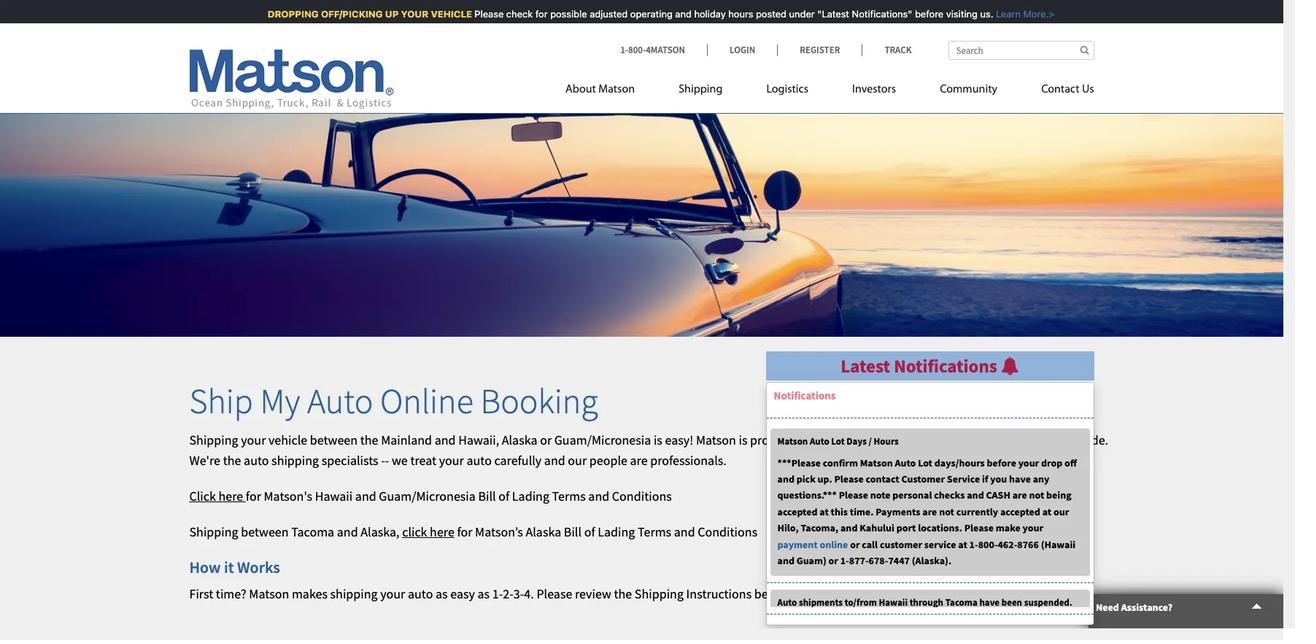 Task type: vqa. For each thing, say whether or not it's contained in the screenshot.
the bottom TCFD
no



Task type: describe. For each thing, give the bounding box(es) containing it.
1 vertical spatial shipping
[[330, 586, 378, 603]]

matson inside shipping your vehicle between the mainland and hawaii, alaska or guam/micronesia                                         is easy! matson is proud to offer the most frequent, dependable service in the                                         trade. we're the auto shipping specialists -- we treat your auto carefully and                                         our people are professionals.
[[696, 432, 737, 449]]

7447
[[889, 555, 910, 568]]

service inside or call customer service at 1-800-462-8766 (hawaii and guam) or 1-877-678-7447 (alaska).
[[925, 538, 957, 552]]

operating
[[625, 8, 667, 20]]

latest
[[841, 355, 891, 378]]

the right the review
[[614, 586, 632, 603]]

easy!
[[665, 432, 694, 449]]

drop
[[1042, 457, 1063, 470]]

blue matson logo with ocean, shipping, truck, rail and logistics written beneath it. image
[[189, 50, 394, 110]]

mainland
[[381, 432, 432, 449]]

tacoma inside latest notifications menu
[[946, 597, 978, 610]]

and inside or call customer service at 1-800-462-8766 (hawaii and guam) or 1-877-678-7447 (alaska).
[[778, 555, 795, 568]]

and left alaska,
[[337, 524, 358, 541]]

track link
[[862, 44, 912, 56]]

or inside shipping your vehicle between the mainland and hawaii, alaska or guam/micronesia                                         is easy! matson is proud to offer the most frequent, dependable service in the                                         trade. we're the auto shipping specialists -- we treat your auto carefully and                                         our people are professionals.
[[540, 432, 552, 449]]

or call customer service at 1-800-462-8766 (hawaii and guam) or 1-877-678-7447 (alaska).
[[778, 538, 1076, 568]]

first
[[189, 586, 213, 603]]

more.>
[[1018, 8, 1050, 20]]

matson inside about matson link
[[599, 84, 635, 96]]

3-
[[514, 586, 524, 603]]

through
[[910, 597, 944, 610]]

us
[[1083, 84, 1095, 96]]

0 horizontal spatial terms
[[552, 489, 586, 505]]

dropping off/picking up your vehicle please check for possible adjusted operating and holiday hours posted under "latest notifications" before visiting us. learn more.>
[[262, 8, 1050, 20]]

0 horizontal spatial at
[[820, 506, 829, 519]]

1- left 4matson
[[621, 44, 629, 56]]

***please
[[778, 457, 821, 470]]

if
[[983, 473, 989, 486]]

0 vertical spatial 800-
[[629, 44, 646, 56]]

tacoma inside ship my auto online booking main content
[[291, 524, 334, 541]]

2 horizontal spatial auto
[[467, 453, 492, 470]]

time.
[[850, 506, 874, 519]]

booking
[[481, 380, 598, 423]]

are inside shipping your vehicle between the mainland and hawaii, alaska or guam/micronesia                                         is easy! matson is proud to offer the most frequent, dependable service in the                                         trade. we're the auto shipping specialists -- we treat your auto carefully and                                         our people are professionals.
[[630, 453, 648, 470]]

makes
[[292, 586, 328, 603]]

2 is from the left
[[739, 432, 748, 449]]

0 horizontal spatial bill
[[478, 489, 496, 505]]

1 vertical spatial have
[[980, 597, 1000, 610]]

assistance?
[[1122, 602, 1173, 615]]

shipping for shipping between tacoma and alaska, click here for matson's alaska bill of lading terms and conditions
[[189, 524, 238, 541]]

the right in
[[1056, 432, 1074, 449]]

register link
[[778, 44, 862, 56]]

have inside ***please confirm matson auto lot days/hours before your drop off and pick up. please contact customer service if you have any questions.*** please note personal checks and cash are not being accepted at this time. payments are not currently accepted at our hilo, tacoma, and kahului port locations. please make your payment online
[[1010, 473, 1031, 486]]

you
[[991, 473, 1008, 486]]

possible
[[545, 8, 582, 20]]

how
[[189, 558, 221, 578]]

adjusted
[[585, 8, 623, 20]]

about matson
[[566, 84, 635, 96]]

how it works
[[189, 558, 280, 578]]

specialists
[[322, 453, 379, 470]]

easy
[[451, 586, 475, 603]]

learn
[[991, 8, 1016, 20]]

at inside or call customer service at 1-800-462-8766 (hawaii and guam) or 1-877-678-7447 (alaska).
[[959, 538, 968, 552]]

our inside ***please confirm matson auto lot days/hours before your drop off and pick up. please contact customer service if you have any questions.*** please note personal checks and cash are not being accepted at this time. payments are not currently accepted at our hilo, tacoma, and kahului port locations. please make your payment online
[[1054, 506, 1070, 519]]

ship my auto online booking
[[189, 380, 598, 423]]

and down the 'this'
[[841, 522, 858, 535]]

carefully
[[495, 453, 542, 470]]

and up the instructions
[[674, 524, 695, 541]]

before inside ***please confirm matson auto lot days/hours before your drop off and pick up. please contact customer service if you have any questions.*** please note personal checks and cash are not being accepted at this time. payments are not currently accepted at our hilo, tacoma, and kahului port locations. please make your payment online
[[987, 457, 1017, 470]]

please down the confirm
[[835, 473, 864, 486]]

shipping inside shipping your vehicle between the mainland and hawaii, alaska or guam/micronesia                                         is easy! matson is proud to offer the most frequent, dependable service in the                                         trade. we're the auto shipping specialists -- we treat your auto carefully and                                         our people are professionals.
[[272, 453, 319, 470]]

shipping left the instructions
[[635, 586, 684, 603]]

it
[[224, 558, 234, 578]]

2 horizontal spatial are
[[1013, 489, 1028, 503]]

877-
[[850, 555, 869, 568]]

2 as from the left
[[478, 586, 490, 603]]

matson up ***please in the right of the page
[[778, 436, 808, 448]]

we're
[[189, 453, 221, 470]]

call
[[862, 538, 878, 552]]

Search search field
[[949, 41, 1095, 60]]

personal
[[893, 489, 933, 503]]

and right the carefully
[[544, 453, 566, 470]]

click
[[402, 524, 427, 541]]

works
[[237, 558, 280, 578]]

4matson
[[646, 44, 685, 56]]

1 vertical spatial alaska
[[526, 524, 562, 541]]

notifications inside menu
[[774, 389, 836, 403]]

shipping your vehicle between the mainland and hawaii, alaska or guam/micronesia                                         is easy! matson is proud to offer the most frequent, dependable service in the                                         trade. we're the auto shipping specialists -- we treat your auto carefully and                                         our people are professionals.
[[189, 432, 1109, 470]]

please inside ship my auto online booking main content
[[537, 586, 573, 603]]

800- inside or call customer service at 1-800-462-8766 (hawaii and guam) or 1-877-678-7447 (alaska).
[[979, 538, 998, 552]]

your up 8766
[[1023, 522, 1044, 535]]

1 as from the left
[[436, 586, 448, 603]]

0 horizontal spatial here
[[219, 489, 243, 505]]

2 - from the left
[[385, 453, 389, 470]]

payments
[[876, 506, 921, 519]]

0 horizontal spatial lading
[[512, 489, 550, 505]]

vehicle
[[426, 8, 467, 20]]

instructions
[[687, 586, 752, 603]]

shipping for shipping your vehicle between the mainland and hawaii, alaska or guam/micronesia                                         is easy! matson is proud to offer the most frequent, dependable service in the                                         trade. we're the auto shipping specialists -- we treat your auto carefully and                                         our people are professionals.
[[189, 432, 238, 449]]

click
[[189, 489, 216, 505]]

latest notifications button
[[841, 355, 1020, 378]]

matson down works
[[249, 586, 289, 603]]

for for alaska,
[[457, 524, 473, 541]]

hilo,
[[778, 522, 799, 535]]

need assistance?
[[1096, 602, 1173, 615]]

hours
[[723, 8, 748, 20]]

auto inside main content
[[307, 380, 373, 423]]

and down people
[[589, 489, 610, 505]]

online
[[820, 538, 849, 552]]

0 horizontal spatial lot
[[832, 436, 845, 448]]

0 horizontal spatial of
[[499, 489, 510, 505]]

days
[[847, 436, 867, 448]]

port
[[897, 522, 917, 535]]

1 vertical spatial bill
[[564, 524, 582, 541]]

between inside shipping your vehicle between the mainland and hawaii, alaska or guam/micronesia                                         is easy! matson is proud to offer the most frequent, dependable service in the                                         trade. we're the auto shipping specialists -- we treat your auto carefully and                                         our people are professionals.
[[310, 432, 358, 449]]

1 horizontal spatial here
[[430, 524, 455, 541]]

2 accepted from the left
[[1001, 506, 1041, 519]]

1 horizontal spatial of
[[584, 524, 595, 541]]

ship
[[189, 380, 253, 423]]

1 accepted from the left
[[778, 506, 818, 519]]

***please confirm matson auto lot days/hours before your drop off and pick up. please contact customer service if you have any questions.*** please note personal checks and cash are not being accepted at this time. payments are not currently accepted at our hilo, tacoma, and kahului port locations. please make your payment online
[[778, 457, 1077, 552]]

lot inside ***please confirm matson auto lot days/hours before your drop off and pick up. please contact customer service if you have any questions.*** please note personal checks and cash are not being accepted at this time. payments are not currently accepted at our hilo, tacoma, and kahului port locations. please make your payment online
[[918, 457, 933, 470]]

4.
[[524, 586, 534, 603]]

678-
[[869, 555, 889, 568]]

(alaska).
[[912, 555, 952, 568]]

us.
[[975, 8, 988, 20]]

posted
[[751, 8, 782, 20]]

1 horizontal spatial conditions
[[698, 524, 758, 541]]

alaska inside shipping your vehicle between the mainland and hawaii, alaska or guam/micronesia                                         is easy! matson is proud to offer the most frequent, dependable service in the                                         trade. we're the auto shipping specialists -- we treat your auto carefully and                                         our people are professionals.
[[502, 432, 538, 449]]

notifications"
[[847, 8, 907, 20]]

my
[[260, 380, 300, 423]]

1 vertical spatial lading
[[598, 524, 635, 541]]

matson's
[[264, 489, 313, 505]]

off/picking
[[316, 8, 378, 20]]

1 vertical spatial not
[[940, 506, 955, 519]]

0 vertical spatial notifications
[[894, 355, 998, 378]]

under
[[784, 8, 810, 20]]

login link
[[707, 44, 778, 56]]

please down currently
[[965, 522, 994, 535]]



Task type: locate. For each thing, give the bounding box(es) containing it.
community link
[[918, 77, 1020, 107]]

0 vertical spatial alaska
[[502, 432, 538, 449]]

learn more.> link
[[988, 8, 1050, 20]]

hawaii
[[315, 489, 353, 505], [879, 597, 908, 610]]

shipping inside shipping "link"
[[679, 84, 723, 96]]

1 vertical spatial before
[[987, 457, 1017, 470]]

people
[[590, 453, 628, 470]]

1 horizontal spatial for
[[457, 524, 473, 541]]

at down being
[[1043, 506, 1052, 519]]

lading down the carefully
[[512, 489, 550, 505]]

are right people
[[630, 453, 648, 470]]

been
[[1002, 597, 1023, 610]]

for for vehicle
[[530, 8, 543, 20]]

contact us link
[[1020, 77, 1095, 107]]

shipping right makes
[[330, 586, 378, 603]]

locations.
[[919, 522, 963, 535]]

and left holiday
[[670, 8, 687, 20]]

please up time.
[[839, 489, 869, 503]]

off
[[1065, 457, 1077, 470]]

0 horizontal spatial before
[[755, 586, 790, 603]]

1- down online
[[841, 555, 850, 568]]

accepted up hilo,
[[778, 506, 818, 519]]

or down online
[[829, 555, 839, 568]]

1 horizontal spatial guam/micronesia
[[555, 432, 651, 449]]

have left any at the bottom of the page
[[1010, 473, 1031, 486]]

0 horizontal spatial as
[[436, 586, 448, 603]]

holiday
[[689, 8, 721, 20]]

have
[[1010, 473, 1031, 486], [980, 597, 1000, 610]]

logistics
[[767, 84, 809, 96]]

0 vertical spatial terms
[[552, 489, 586, 505]]

and left pick
[[778, 473, 795, 486]]

at down locations.
[[959, 538, 968, 552]]

search image
[[1081, 45, 1090, 55]]

800- down operating
[[629, 44, 646, 56]]

any
[[1033, 473, 1050, 486]]

0 horizontal spatial for
[[246, 489, 261, 505]]

1 horizontal spatial as
[[478, 586, 490, 603]]

matson right the about
[[599, 84, 635, 96]]

days/hours
[[935, 457, 985, 470]]

logistics link
[[745, 77, 831, 107]]

auto shipments to/from hawaii through tacoma have been suspended.
[[778, 597, 1073, 610]]

and up currently
[[967, 489, 985, 503]]

1 is from the left
[[654, 432, 663, 449]]

conditions left hilo,
[[698, 524, 758, 541]]

please right 4.
[[537, 586, 573, 603]]

1 vertical spatial between
[[241, 524, 289, 541]]

0 horizontal spatial 800-
[[629, 44, 646, 56]]

2 horizontal spatial or
[[851, 538, 860, 552]]

1 horizontal spatial between
[[310, 432, 358, 449]]

auto left the easy
[[408, 586, 433, 603]]

or up the carefully
[[540, 432, 552, 449]]

before inside ship my auto online booking main content
[[755, 586, 790, 603]]

shipping inside shipping your vehicle between the mainland and hawaii, alaska or guam/micronesia                                         is easy! matson is proud to offer the most frequent, dependable service in the                                         trade. we're the auto shipping specialists -- we treat your auto carefully and                                         our people are professionals.
[[189, 432, 238, 449]]

investors link
[[831, 77, 918, 107]]

shipping down vehicle
[[272, 453, 319, 470]]

bill
[[478, 489, 496, 505], [564, 524, 582, 541]]

are up locations.
[[923, 506, 938, 519]]

alaska right the matson's
[[526, 524, 562, 541]]

0 horizontal spatial between
[[241, 524, 289, 541]]

your up any at the bottom of the page
[[1019, 457, 1040, 470]]

auto left shipments
[[778, 597, 797, 610]]

1 vertical spatial for
[[246, 489, 261, 505]]

guam/micronesia inside shipping your vehicle between the mainland and hawaii, alaska or guam/micronesia                                         is easy! matson is proud to offer the most frequent, dependable service in the                                         trade. we're the auto shipping specialists -- we treat your auto carefully and                                         our people are professionals.
[[555, 432, 651, 449]]

1 vertical spatial conditions
[[698, 524, 758, 541]]

not down any at the bottom of the page
[[1030, 489, 1045, 503]]

tacoma right through
[[946, 597, 978, 610]]

need
[[1096, 602, 1120, 615]]

0 vertical spatial our
[[568, 453, 587, 470]]

treat
[[411, 453, 437, 470]]

click here link
[[189, 489, 246, 505]]

0 horizontal spatial have
[[980, 597, 1000, 610]]

shipping down 4matson
[[679, 84, 723, 96]]

1 horizontal spatial is
[[739, 432, 748, 449]]

alaska up the carefully
[[502, 432, 538, 449]]

1 vertical spatial or
[[851, 538, 860, 552]]

1 horizontal spatial at
[[959, 538, 968, 552]]

being
[[1047, 489, 1072, 503]]

our down being
[[1054, 506, 1070, 519]]

and down payment
[[778, 555, 795, 568]]

questions.***
[[778, 489, 837, 503]]

0 vertical spatial before
[[910, 8, 939, 20]]

1 vertical spatial are
[[1013, 489, 1028, 503]]

we
[[392, 453, 408, 470]]

are right cash
[[1013, 489, 1028, 503]]

accepted up make
[[1001, 506, 1041, 519]]

of up the matson's
[[499, 489, 510, 505]]

2 horizontal spatial before
[[987, 457, 1017, 470]]

and
[[670, 8, 687, 20], [435, 432, 456, 449], [544, 453, 566, 470], [778, 473, 795, 486], [355, 489, 376, 505], [589, 489, 610, 505], [967, 489, 985, 503], [841, 522, 858, 535], [337, 524, 358, 541], [674, 524, 695, 541], [778, 555, 795, 568]]

1 horizontal spatial shipping
[[330, 586, 378, 603]]

have left 'been'
[[980, 597, 1000, 610]]

visiting
[[941, 8, 973, 20]]

bill up the review
[[564, 524, 582, 541]]

0 vertical spatial are
[[630, 453, 648, 470]]

the up specialists
[[360, 432, 379, 449]]

1 horizontal spatial not
[[1030, 489, 1045, 503]]

your right treat
[[439, 453, 464, 470]]

1 horizontal spatial lading
[[598, 524, 635, 541]]

the
[[360, 432, 379, 449], [829, 432, 847, 449], [1056, 432, 1074, 449], [223, 453, 241, 470], [614, 586, 632, 603]]

alaska
[[502, 432, 538, 449], [526, 524, 562, 541]]

0 horizontal spatial tacoma
[[291, 524, 334, 541]]

service down locations.
[[925, 538, 957, 552]]

service left in
[[1002, 432, 1040, 449]]

kahului
[[860, 522, 895, 535]]

1 vertical spatial 800-
[[979, 538, 998, 552]]

is
[[654, 432, 663, 449], [739, 432, 748, 449]]

1- left the 3-
[[493, 586, 503, 603]]

0 vertical spatial shipping
[[272, 453, 319, 470]]

frequent,
[[880, 432, 931, 449]]

hawaii down specialists
[[315, 489, 353, 505]]

0 horizontal spatial notifications
[[774, 389, 836, 403]]

to
[[786, 432, 798, 449]]

shipments
[[799, 597, 843, 610]]

1 horizontal spatial hawaii
[[879, 597, 908, 610]]

0 horizontal spatial conditions
[[612, 489, 672, 505]]

1 horizontal spatial terms
[[638, 524, 672, 541]]

1 horizontal spatial 800-
[[979, 538, 998, 552]]

offer
[[800, 432, 826, 449]]

1 horizontal spatial bill
[[564, 524, 582, 541]]

this
[[831, 506, 848, 519]]

0 vertical spatial between
[[310, 432, 358, 449]]

1 horizontal spatial are
[[923, 506, 938, 519]]

0 horizontal spatial or
[[540, 432, 552, 449]]

guam/micronesia up people
[[555, 432, 651, 449]]

service inside shipping your vehicle between the mainland and hawaii, alaska or guam/micronesia                                         is easy! matson is proud to offer the most frequent, dependable service in the                                         trade. we're the auto shipping specialists -- we treat your auto carefully and                                         our people are professionals.
[[1002, 432, 1040, 449]]

between up specialists
[[310, 432, 358, 449]]

customer
[[902, 473, 945, 486]]

bell image
[[1001, 358, 1020, 376]]

tacoma,
[[801, 522, 839, 535]]

and up alaska,
[[355, 489, 376, 505]]

checks
[[935, 489, 965, 503]]

1-800-4matson link
[[621, 44, 707, 56]]

0 horizontal spatial is
[[654, 432, 663, 449]]

review
[[575, 586, 612, 603]]

1-800-4matson
[[621, 44, 685, 56]]

hawaii inside ship my auto online booking main content
[[315, 489, 353, 505]]

shipping down click here link
[[189, 524, 238, 541]]

1 horizontal spatial auto
[[408, 586, 433, 603]]

1 vertical spatial tacoma
[[946, 597, 978, 610]]

and up treat
[[435, 432, 456, 449]]

cash
[[987, 489, 1011, 503]]

0 vertical spatial service
[[1002, 432, 1040, 449]]

contact us
[[1042, 84, 1095, 96]]

0 horizontal spatial service
[[925, 538, 957, 552]]

your
[[396, 8, 423, 20]]

time?
[[216, 586, 247, 603]]

tacoma down matson's
[[291, 524, 334, 541]]

0 vertical spatial of
[[499, 489, 510, 505]]

matson up the contact
[[860, 457, 893, 470]]

shipping up we're
[[189, 432, 238, 449]]

0 horizontal spatial auto
[[244, 453, 269, 470]]

auto down hawaii,
[[467, 453, 492, 470]]

auto down frequent,
[[895, 457, 916, 470]]

top menu navigation
[[566, 77, 1095, 107]]

for left matson's
[[246, 489, 261, 505]]

0 horizontal spatial hawaii
[[315, 489, 353, 505]]

0 vertical spatial guam/micronesia
[[555, 432, 651, 449]]

guam/micronesia
[[555, 432, 651, 449], [379, 489, 476, 505]]

lot left days
[[832, 436, 845, 448]]

lading up the review
[[598, 524, 635, 541]]

our inside shipping your vehicle between the mainland and hawaii, alaska or guam/micronesia                                         is easy! matson is proud to offer the most frequent, dependable service in the                                         trade. we're the auto shipping specialists -- we treat your auto carefully and                                         our people are professionals.
[[568, 453, 587, 470]]

1- inside ship my auto online booking main content
[[493, 586, 503, 603]]

guam)
[[797, 555, 827, 568]]

latest notifications menu
[[766, 383, 1095, 641]]

the left days
[[829, 432, 847, 449]]

for right check
[[530, 8, 543, 20]]

hawaii right to/from
[[879, 597, 908, 610]]

shipping for shipping
[[679, 84, 723, 96]]

2 horizontal spatial at
[[1043, 506, 1052, 519]]

notifications up offer
[[774, 389, 836, 403]]

0 vertical spatial not
[[1030, 489, 1045, 503]]

0 vertical spatial tacoma
[[291, 524, 334, 541]]

None search field
[[949, 41, 1095, 60]]

1 vertical spatial of
[[584, 524, 595, 541]]

lot up customer
[[918, 457, 933, 470]]

0 horizontal spatial shipping
[[272, 453, 319, 470]]

before left 'visiting' at the top right of the page
[[910, 8, 939, 20]]

0 horizontal spatial accepted
[[778, 506, 818, 519]]

your down alaska,
[[381, 586, 405, 603]]

1 vertical spatial our
[[1054, 506, 1070, 519]]

matson inside ***please confirm matson auto lot days/hours before your drop off and pick up. please contact customer service if you have any questions.*** please note personal checks and cash are not being accepted at this time. payments are not currently accepted at our hilo, tacoma, and kahului port locations. please make your payment online
[[860, 457, 893, 470]]

note
[[871, 489, 891, 503]]

between up works
[[241, 524, 289, 541]]

matson's
[[475, 524, 523, 541]]

or left call on the bottom right
[[851, 538, 860, 552]]

not down checks
[[940, 506, 955, 519]]

as
[[436, 586, 448, 603], [478, 586, 490, 603]]

please left check
[[469, 8, 499, 20]]

notifications left 'bell' icon
[[894, 355, 998, 378]]

investors
[[853, 84, 897, 96]]

track
[[885, 44, 912, 56]]

our left people
[[568, 453, 587, 470]]

proud
[[751, 432, 784, 449]]

1 horizontal spatial our
[[1054, 506, 1070, 519]]

hawaii inside latest notifications menu
[[879, 597, 908, 610]]

before up you
[[987, 457, 1017, 470]]

as left the easy
[[436, 586, 448, 603]]

register
[[800, 44, 841, 56]]

before left booking
[[755, 586, 790, 603]]

trade.
[[1077, 432, 1109, 449]]

auto right "my"
[[307, 380, 373, 423]]

0 vertical spatial bill
[[478, 489, 496, 505]]

is left easy!
[[654, 432, 663, 449]]

1 vertical spatial notifications
[[774, 389, 836, 403]]

up.
[[818, 473, 833, 486]]

community
[[940, 84, 998, 96]]

booking
[[793, 586, 838, 603]]

conditions down shipping your vehicle between the mainland and hawaii, alaska or guam/micronesia                                         is easy! matson is proud to offer the most frequent, dependable service in the                                         trade. we're the auto shipping specialists -- we treat your auto carefully and                                         our people are professionals.
[[612, 489, 672, 505]]

for left the matson's
[[457, 524, 473, 541]]

1 horizontal spatial lot
[[918, 457, 933, 470]]

of up the review
[[584, 524, 595, 541]]

the right we're
[[223, 453, 241, 470]]

terms
[[552, 489, 586, 505], [638, 524, 672, 541]]

matson up professionals.
[[696, 432, 737, 449]]

bill up the matson's
[[478, 489, 496, 505]]

0 vertical spatial here
[[219, 489, 243, 505]]

2 vertical spatial before
[[755, 586, 790, 603]]

2 vertical spatial for
[[457, 524, 473, 541]]

1 horizontal spatial or
[[829, 555, 839, 568]]

0 vertical spatial lot
[[832, 436, 845, 448]]

contact
[[866, 473, 900, 486]]

as right the easy
[[478, 586, 490, 603]]

ship my auto online booking main content
[[0, 337, 1296, 641]]

auto inside ***please confirm matson auto lot days/hours before your drop off and pick up. please contact customer service if you have any questions.*** please note personal checks and cash are not being accepted at this time. payments are not currently accepted at our hilo, tacoma, and kahului port locations. please make your payment online
[[895, 457, 916, 470]]

contact
[[1042, 84, 1080, 96]]

online
[[380, 380, 474, 423]]

0 horizontal spatial our
[[568, 453, 587, 470]]

payment online link
[[778, 538, 849, 552]]

is left 'proud'
[[739, 432, 748, 449]]

8766
[[1018, 538, 1039, 552]]

login
[[730, 44, 756, 56]]

(hawaii
[[1041, 538, 1076, 552]]

most
[[849, 432, 877, 449]]

0 vertical spatial lading
[[512, 489, 550, 505]]

2 vertical spatial are
[[923, 506, 938, 519]]

0 horizontal spatial not
[[940, 506, 955, 519]]

make
[[996, 522, 1021, 535]]

auto right to
[[810, 436, 830, 448]]

1 horizontal spatial service
[[1002, 432, 1040, 449]]

1 vertical spatial hawaii
[[879, 597, 908, 610]]

0 vertical spatial conditions
[[612, 489, 672, 505]]

about
[[566, 84, 596, 96]]

1 horizontal spatial accepted
[[1001, 506, 1041, 519]]

1 vertical spatial guam/micronesia
[[379, 489, 476, 505]]

your left auto.
[[841, 586, 865, 603]]

hawaii,
[[459, 432, 499, 449]]

first time? matson makes shipping your auto as easy as 1-2-3-4. please review the                                                   shipping instructions before booking your auto.
[[189, 586, 896, 603]]

auto down vehicle
[[244, 453, 269, 470]]

1 horizontal spatial tacoma
[[946, 597, 978, 610]]

1 - from the left
[[381, 453, 385, 470]]

2 horizontal spatial for
[[530, 8, 543, 20]]

matson auto lot days / hours
[[778, 436, 899, 448]]

guam/micronesia up click here link
[[379, 489, 476, 505]]

1- down currently
[[970, 538, 979, 552]]

1 vertical spatial terms
[[638, 524, 672, 541]]

pick
[[797, 473, 816, 486]]

1 horizontal spatial have
[[1010, 473, 1031, 486]]

1 horizontal spatial before
[[910, 8, 939, 20]]

462-
[[998, 538, 1018, 552]]

1 vertical spatial lot
[[918, 457, 933, 470]]

your left vehicle
[[241, 432, 266, 449]]

dropping
[[262, 8, 313, 20]]

payment
[[778, 538, 818, 552]]

car shipped by matson to hawaii at beach during sunset. image
[[0, 91, 1284, 337]]

800- down make
[[979, 538, 998, 552]]



